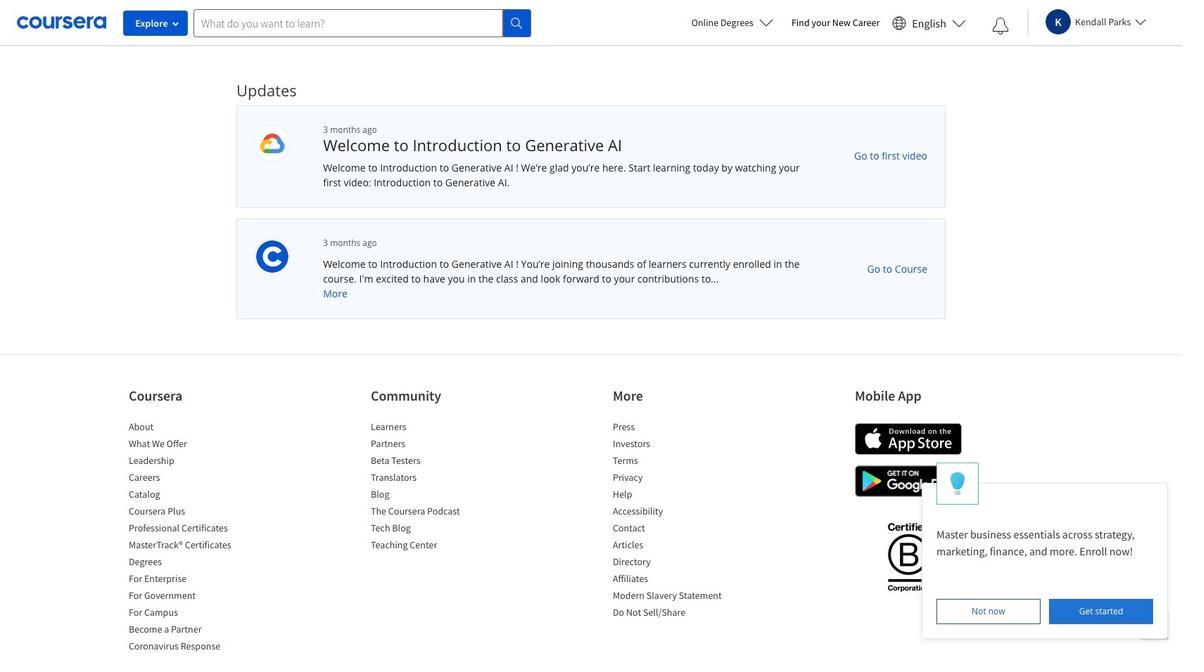Task type: vqa. For each thing, say whether or not it's contained in the screenshot.
second list
yes



Task type: locate. For each thing, give the bounding box(es) containing it.
2 list from the left
[[371, 420, 491, 555]]

2 horizontal spatial list
[[613, 420, 733, 623]]

None search field
[[194, 9, 531, 37]]

lightbulb tip image
[[951, 472, 966, 497]]

0 horizontal spatial list
[[129, 420, 248, 654]]

alice element
[[922, 463, 1169, 640]]

coursera image
[[17, 11, 106, 34]]

1 horizontal spatial list
[[371, 420, 491, 555]]

list
[[129, 420, 248, 654], [371, 420, 491, 555], [613, 420, 733, 623]]

list item
[[129, 420, 248, 437], [371, 420, 491, 437], [613, 420, 733, 437], [129, 437, 248, 454], [371, 437, 491, 454], [613, 437, 733, 454], [129, 454, 248, 471], [371, 454, 491, 471], [613, 454, 733, 471], [129, 471, 248, 488], [371, 471, 491, 488], [613, 471, 733, 488], [129, 488, 248, 505], [371, 488, 491, 505], [613, 488, 733, 505], [129, 505, 248, 522], [371, 505, 491, 522], [613, 505, 733, 522], [129, 522, 248, 539], [371, 522, 491, 539], [613, 522, 733, 539], [129, 539, 248, 555], [371, 539, 491, 555], [613, 539, 733, 555], [129, 555, 248, 572], [613, 555, 733, 572], [129, 572, 248, 589], [613, 572, 733, 589], [129, 589, 248, 606], [613, 589, 733, 606], [129, 606, 248, 623], [613, 606, 733, 623], [129, 623, 248, 640], [129, 640, 248, 654]]



Task type: describe. For each thing, give the bounding box(es) containing it.
3 list from the left
[[613, 420, 733, 623]]

download on the app store image
[[855, 424, 962, 455]]

1 list from the left
[[129, 420, 248, 654]]

What do you want to learn? text field
[[194, 9, 503, 37]]

help center image
[[1146, 617, 1163, 634]]

get it on google play image
[[855, 466, 962, 498]]

logo of certified b corporation image
[[880, 515, 937, 600]]



